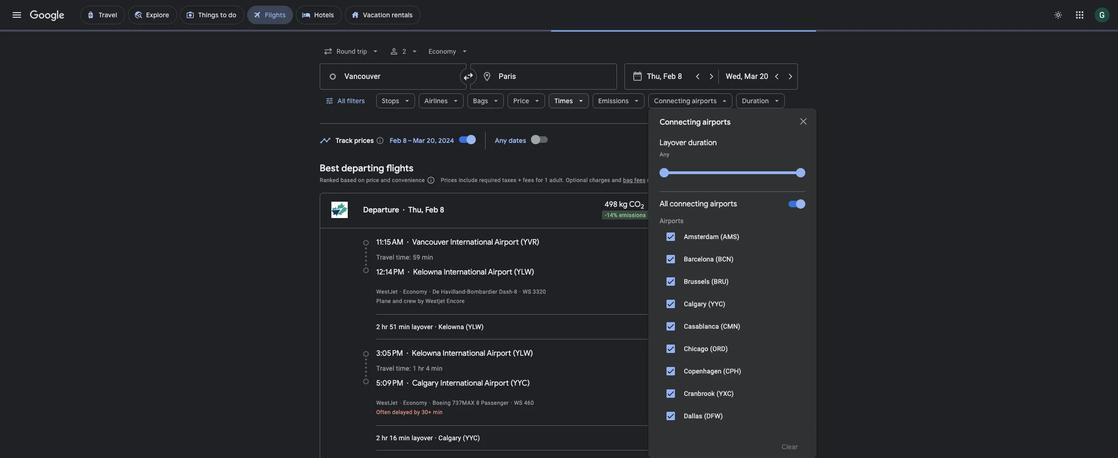 Task type: locate. For each thing, give the bounding box(es) containing it.
None search field
[[320, 40, 817, 459]]

kelowna up 4
[[412, 349, 441, 359]]

on
[[358, 177, 365, 184]]

1 vertical spatial hr
[[418, 365, 424, 373]]

amsterdam
[[684, 233, 719, 241]]

average for calgary international airport ( yyc )
[[682, 350, 703, 356]]

and
[[381, 177, 390, 184], [612, 177, 622, 184], [393, 298, 402, 305]]

1 vertical spatial emissions
[[702, 250, 729, 256]]

average legroom (30 in) up carbon emissions estimate: 29 kilograms element
[[682, 238, 745, 245]]

hr for 12:14 pm
[[382, 323, 388, 331]]

legroom up copenhagen (cph)
[[705, 350, 726, 356]]

fees
[[523, 177, 534, 184], [634, 177, 646, 184]]

2 travel from the top
[[376, 365, 394, 373]]

8 left ws 3320
[[514, 289, 517, 295]]

times
[[555, 97, 573, 105]]

emissions down co
[[619, 212, 646, 219]]

calgary for calgary ( yyc )
[[439, 435, 461, 442]]

0 vertical spatial estimate:
[[731, 250, 755, 256]]

0 vertical spatial airports
[[692, 97, 717, 105]]

thu, feb 8
[[408, 206, 444, 215]]

1 horizontal spatial all
[[660, 200, 668, 209]]

travel
[[376, 254, 394, 261], [376, 365, 394, 373]]

1 vertical spatial carbon emissions estimate:
[[682, 395, 757, 401]]

ylw
[[517, 268, 532, 277], [468, 323, 481, 331], [515, 349, 531, 359]]

calgary down 4
[[412, 379, 439, 388]]

airport up the dash-
[[488, 268, 512, 277]]

time: up 5:09 pm
[[396, 365, 411, 373]]

connecting airports down departure text field
[[654, 97, 717, 105]]

yyc up ws 460
[[513, 379, 527, 388]]

1 vertical spatial westjet
[[376, 400, 398, 407]]

 image right the dash-
[[519, 289, 521, 295]]

0 horizontal spatial 8
[[440, 206, 444, 215]]

calgary for calgary (yyc)
[[684, 301, 707, 308]]

Return text field
[[726, 64, 769, 89]]

prices
[[354, 136, 374, 145]]

carbon emissions estimate: up (dfw)
[[682, 395, 757, 401]]

stops button
[[376, 90, 415, 112]]

legroom
[[705, 238, 726, 245], [705, 350, 726, 356]]

time: left 59
[[396, 254, 411, 261]]

fees right +
[[523, 177, 534, 184]]

international for 5:09 pm
[[440, 379, 483, 388]]

airport up boeing 737max 8 passenger
[[485, 379, 509, 388]]

passenger
[[677, 177, 704, 184], [481, 400, 509, 407]]

kelowna down 59
[[413, 268, 442, 277]]

by right crew on the left of page
[[418, 298, 424, 305]]

power
[[701, 372, 718, 379]]

all connecting airports
[[660, 200, 737, 209]]

0 vertical spatial average legroom (30 in)
[[682, 238, 745, 245]]

westjet for 12:14 pm
[[376, 289, 398, 295]]

and left bag
[[612, 177, 622, 184]]

passenger right apply.
[[677, 177, 704, 184]]

2024
[[438, 136, 454, 145]]

any left dates
[[495, 136, 507, 145]]

2 (30 from the top
[[728, 350, 736, 356]]

0 vertical spatial passenger
[[677, 177, 704, 184]]

adult.
[[549, 177, 564, 184]]

average legroom (30 in) for kelowna international airport ( ylw )
[[682, 238, 745, 245]]

0 vertical spatial travel
[[376, 254, 394, 261]]

yyc down boeing 737max 8 passenger
[[465, 435, 478, 442]]

all left filters
[[337, 97, 345, 105]]

in) for kelowna international airport ( ylw )
[[738, 238, 745, 245]]

1 horizontal spatial yyc
[[513, 379, 527, 388]]

0 vertical spatial carbon
[[682, 250, 701, 256]]

0 vertical spatial legroom
[[705, 238, 726, 245]]

ranked based on price and convenience
[[320, 177, 425, 184]]

2
[[403, 48, 406, 55], [641, 203, 644, 211], [376, 323, 380, 331], [376, 435, 380, 442]]

0 vertical spatial feb
[[390, 136, 401, 145]]

1 right for
[[545, 177, 548, 184]]

hr left '16'
[[382, 435, 388, 442]]

estimate: for carbon emissions estimate: 43 kilograms element
[[731, 395, 755, 401]]

2 economy from the top
[[403, 400, 427, 407]]

carbon emissions estimate:
[[682, 250, 757, 256], [682, 395, 757, 401]]

0 horizontal spatial and
[[381, 177, 390, 184]]

(30 up carbon emissions estimate: 29 kilograms element
[[728, 238, 736, 245]]

estimate: down (ams)
[[731, 250, 755, 256]]

and right price at the left of the page
[[381, 177, 390, 184]]

0 vertical spatial (30
[[728, 238, 736, 245]]

estimate:
[[731, 250, 755, 256], [731, 395, 755, 401]]

in)
[[738, 238, 745, 245], [738, 350, 745, 356]]

min right 59
[[422, 254, 433, 261]]

3:05 pm
[[376, 349, 403, 359]]

1 vertical spatial all
[[660, 200, 668, 209]]

1 vertical spatial economy
[[403, 400, 427, 407]]

0 vertical spatial calgary
[[684, 301, 707, 308]]

ws
[[523, 289, 531, 295], [514, 400, 523, 407]]

1 vertical spatial travel
[[376, 365, 394, 373]]

feb right learn more about tracked prices 'icon'
[[390, 136, 401, 145]]

learn more about ranking image
[[427, 176, 435, 185]]

connecting down departure text field
[[654, 97, 690, 105]]

)
[[537, 238, 539, 247], [532, 268, 534, 277], [481, 323, 484, 331], [531, 349, 533, 359], [527, 379, 530, 388], [478, 435, 480, 442]]

average legroom (30 in) up copenhagen (cph)
[[682, 350, 745, 356]]

carbon emissions estimate: for carbon emissions estimate: 43 kilograms element
[[682, 395, 757, 401]]

0 horizontal spatial all
[[337, 97, 345, 105]]

0 vertical spatial in)
[[738, 238, 745, 245]]

2 vertical spatial hr
[[382, 435, 388, 442]]

loading results progress bar
[[0, 30, 1118, 32]]

8
[[440, 206, 444, 215], [514, 289, 517, 295], [476, 400, 479, 407]]

(bcn)
[[716, 256, 734, 263]]

economy for calgary international airport ( yyc )
[[403, 400, 427, 407]]

date grid
[[689, 136, 717, 144]]

1 vertical spatial estimate:
[[731, 395, 755, 401]]

737max
[[452, 400, 475, 407]]

may
[[647, 177, 658, 184]]

None text field
[[320, 64, 467, 90]]

travel time: 1 hr 4 min
[[376, 365, 443, 373]]

2 for 2 hr 16 min layover
[[376, 435, 380, 442]]

international for 12:14 pm
[[444, 268, 486, 277]]

in) for calgary international airport ( yyc )
[[738, 350, 745, 356]]

airports up grid on the top right
[[703, 118, 731, 127]]

all up airports
[[660, 200, 668, 209]]

1 vertical spatial time:
[[396, 365, 411, 373]]

connecting airports up date grid button
[[660, 118, 731, 127]]

min right 51
[[399, 323, 410, 331]]

30+
[[422, 409, 431, 416]]

2 carbon from the top
[[682, 395, 701, 401]]

ylw for 3:05 pm
[[515, 349, 531, 359]]

calgary left (yyc)
[[684, 301, 707, 308]]

none text field inside search box
[[470, 64, 617, 90]]

economy for kelowna international airport ( ylw )
[[403, 289, 427, 295]]

time: for 3:05 pm
[[396, 365, 411, 373]]

 image left de
[[429, 289, 431, 295]]

feb 8 – mar 20, 2024
[[390, 136, 454, 145]]

outlets
[[737, 372, 755, 379]]

calgary down 'boeing'
[[439, 435, 461, 442]]

1 layover from the top
[[412, 323, 433, 331]]

1 estimate: from the top
[[731, 250, 755, 256]]

1 (30 from the top
[[728, 238, 736, 245]]

498 kg co 2
[[605, 200, 644, 211]]

westjet
[[376, 289, 398, 295], [376, 400, 398, 407]]

0 vertical spatial carbon emissions estimate:
[[682, 250, 757, 256]]

0 vertical spatial connecting airports
[[654, 97, 717, 105]]

barcelona
[[684, 256, 714, 263]]

connecting up layover
[[660, 118, 701, 127]]

1 horizontal spatial any
[[660, 151, 669, 158]]

0 vertical spatial average
[[682, 238, 703, 245]]

kelowna
[[413, 268, 442, 277], [439, 323, 464, 331], [412, 349, 441, 359]]

international down kelowna ( ylw )
[[443, 349, 485, 359]]

1 time: from the top
[[396, 254, 411, 261]]

1 vertical spatial yyc
[[465, 435, 478, 442]]

carbon for carbon emissions estimate: 43 kilograms element
[[682, 395, 701, 401]]

calgary inside search box
[[684, 301, 707, 308]]

passenger left ws 460
[[481, 400, 509, 407]]

1 vertical spatial  image
[[400, 400, 401, 407]]

(yxc)
[[717, 390, 734, 398]]

calgary
[[684, 301, 707, 308], [412, 379, 439, 388], [439, 435, 461, 442]]

carbon emissions estimate: down "amsterdam (ams)"
[[682, 250, 757, 256]]

2 average legroom (30 in) from the top
[[682, 350, 745, 356]]

2 westjet from the top
[[376, 400, 398, 407]]

0 vertical spatial ylw
[[517, 268, 532, 277]]

 image up 30+
[[429, 400, 431, 407]]

carbon emissions estimate: 29 kilograms element
[[682, 250, 771, 256]]

emissions
[[598, 97, 629, 105]]

2 vertical spatial calgary
[[439, 435, 461, 442]]

8 right thu,
[[440, 206, 444, 215]]

travel down 3:05 pm text field
[[376, 365, 394, 373]]

average up copenhagen
[[682, 350, 703, 356]]

0 vertical spatial economy
[[403, 289, 427, 295]]

economy up crew on the left of page
[[403, 289, 427, 295]]

2 vertical spatial emissions
[[702, 395, 729, 401]]

seat
[[689, 372, 700, 379]]

layover down plane and crew by westjet encore
[[412, 323, 433, 331]]

0 vertical spatial all
[[337, 97, 345, 105]]

 image
[[429, 289, 431, 295], [400, 400, 401, 407]]

average
[[682, 238, 703, 245], [682, 350, 703, 356]]

ws left 3320
[[523, 289, 531, 295]]

kelowna international airport ( ylw )
[[413, 268, 534, 277], [412, 349, 533, 359]]

duration
[[688, 138, 717, 148]]

0 vertical spatial hr
[[382, 323, 388, 331]]

0 vertical spatial yyc
[[513, 379, 527, 388]]

airport for 5:09 pm
[[485, 379, 509, 388]]

all for all connecting airports
[[660, 200, 668, 209]]

0 vertical spatial layover
[[412, 323, 433, 331]]

emissions up (dfw)
[[702, 395, 729, 401]]

 image
[[407, 238, 409, 247], [400, 289, 401, 295], [519, 289, 521, 295], [435, 323, 437, 331], [429, 400, 431, 407], [435, 435, 437, 442]]

carbon emissions estimate: for carbon emissions estimate: 29 kilograms element
[[682, 250, 757, 256]]

1 average legroom (30 in) from the top
[[682, 238, 745, 245]]

0 vertical spatial kelowna
[[413, 268, 442, 277]]

flight
[[696, 206, 713, 215]]

kelowna international airport ( ylw ) for 3:05 pm
[[412, 349, 533, 359]]

(30 up (cph)
[[728, 350, 736, 356]]

1 vertical spatial (30
[[728, 350, 736, 356]]

layover down 30+
[[412, 435, 433, 442]]

2 average from the top
[[682, 350, 703, 356]]

0 vertical spatial any
[[495, 136, 507, 145]]

all inside "all filters" button
[[337, 97, 345, 105]]

hr left 4
[[418, 365, 424, 373]]

1 average from the top
[[682, 238, 703, 245]]

0 vertical spatial by
[[418, 298, 424, 305]]

hr left 51
[[382, 323, 388, 331]]

economy up often delayed by 30+ min
[[403, 400, 427, 407]]

1 horizontal spatial fees
[[634, 177, 646, 184]]

kelowna for 12:14 pm
[[413, 268, 442, 277]]

0 horizontal spatial  image
[[400, 400, 401, 407]]

1 horizontal spatial 8
[[476, 400, 479, 407]]

1 vertical spatial average
[[682, 350, 703, 356]]

estimate: down outlets
[[731, 395, 755, 401]]

1 vertical spatial feb
[[425, 206, 438, 215]]

ws 460
[[514, 400, 534, 407]]

co
[[629, 200, 641, 210]]

all for all filters
[[337, 97, 345, 105]]

thu,
[[408, 206, 423, 215]]

hr for 5:09 pm
[[382, 435, 388, 442]]

1 vertical spatial kelowna
[[439, 323, 464, 331]]

1 vertical spatial 8
[[514, 289, 517, 295]]

average up barcelona on the right bottom of page
[[682, 238, 703, 245]]

airport for 3:05 pm
[[487, 349, 511, 359]]

(30
[[728, 238, 736, 245], [728, 350, 736, 356]]

kelowna international airport ( ylw ) down kelowna ( ylw )
[[412, 349, 533, 359]]

1 economy from the top
[[403, 289, 427, 295]]

0 vertical spatial kelowna international airport ( ylw )
[[413, 268, 534, 277]]

kelowna international airport ( ylw ) up 'de havilland-bombardier dash-8'
[[413, 268, 534, 277]]

emissions
[[619, 212, 646, 219], [702, 250, 729, 256], [702, 395, 729, 401]]

2 carbon emissions estimate: from the top
[[682, 395, 757, 401]]

0 horizontal spatial fees
[[523, 177, 534, 184]]

1 vertical spatial any
[[660, 151, 669, 158]]

1 vertical spatial carbon
[[682, 395, 701, 401]]

all
[[337, 97, 345, 105], [660, 200, 668, 209]]

(ams)
[[721, 233, 739, 241]]

(dfw)
[[704, 413, 723, 420]]

travel for 11:15 am
[[376, 254, 394, 261]]

0 horizontal spatial 1
[[413, 365, 416, 373]]

estimate: for carbon emissions estimate: 29 kilograms element
[[731, 250, 755, 256]]

date grid button
[[664, 131, 725, 148]]

1 left 4
[[413, 365, 416, 373]]

0 horizontal spatial any
[[495, 136, 507, 145]]

carbon down amsterdam
[[682, 250, 701, 256]]

1 vertical spatial layover
[[412, 435, 433, 442]]

travel down 11:15 am
[[376, 254, 394, 261]]

2 vertical spatial 8
[[476, 400, 479, 407]]

1 in) from the top
[[738, 238, 745, 245]]

international up 'de havilland-bombardier dash-8'
[[444, 268, 486, 277]]

departing
[[341, 163, 384, 174]]

calgary for calgary international airport ( yyc )
[[412, 379, 439, 388]]

None field
[[320, 43, 384, 60], [425, 43, 473, 60], [320, 43, 384, 60], [425, 43, 473, 60]]

1 westjet from the top
[[376, 289, 398, 295]]

all filters
[[337, 97, 365, 105]]

bags
[[473, 97, 488, 105]]

0 vertical spatial 1
[[545, 177, 548, 184]]

and left crew on the left of page
[[393, 298, 402, 305]]

chicago (ord)
[[684, 345, 728, 353]]

feb right thu,
[[425, 206, 438, 215]]

2 estimate: from the top
[[731, 395, 755, 401]]

bags button
[[467, 90, 504, 112]]

1 legroom from the top
[[705, 238, 726, 245]]

westjet up plane
[[376, 289, 398, 295]]

yyc
[[513, 379, 527, 388], [465, 435, 478, 442]]

2 vertical spatial kelowna
[[412, 349, 441, 359]]

0 horizontal spatial feb
[[390, 136, 401, 145]]

kelowna for 3:05 pm
[[412, 349, 441, 359]]

ws left 460
[[514, 400, 523, 407]]

0 vertical spatial westjet
[[376, 289, 398, 295]]

Departure text field
[[647, 64, 690, 89]]

0 vertical spatial 8
[[440, 206, 444, 215]]

connecting airports inside popup button
[[654, 97, 717, 105]]

emissions down "amsterdam (ams)"
[[702, 250, 729, 256]]

0 vertical spatial time:
[[396, 254, 411, 261]]

0 horizontal spatial yyc
[[465, 435, 478, 442]]

feb inside find the best price region
[[390, 136, 401, 145]]

layover duration any
[[660, 138, 717, 158]]

1 horizontal spatial 1
[[545, 177, 548, 184]]

fees right bag
[[634, 177, 646, 184]]

boeing 737max 8 passenger
[[433, 400, 509, 407]]

in) up carbon emissions estimate: 29 kilograms element
[[738, 238, 745, 245]]

None text field
[[470, 64, 617, 90]]

1 vertical spatial ws
[[514, 400, 523, 407]]

airports up the date grid
[[692, 97, 717, 105]]

find the best price region
[[320, 128, 798, 156]]

any down layover
[[660, 151, 669, 158]]

flights
[[386, 163, 414, 174]]

min down 'boeing'
[[433, 409, 443, 416]]

vancouver
[[412, 238, 449, 247]]

2 inside popup button
[[403, 48, 406, 55]]

layover
[[660, 138, 686, 148]]

select
[[675, 206, 695, 215]]

feb
[[390, 136, 401, 145], [425, 206, 438, 215]]

1 travel from the top
[[376, 254, 394, 261]]

in) up (cph)
[[738, 350, 745, 356]]

carbon up dallas
[[682, 395, 701, 401]]

8 right 737max
[[476, 400, 479, 407]]

date
[[689, 136, 703, 144]]

legroom up carbon emissions estimate: 29 kilograms element
[[705, 238, 726, 245]]

duration button
[[736, 90, 785, 112]]

1 carbon emissions estimate: from the top
[[682, 250, 757, 256]]

westjet up often
[[376, 400, 398, 407]]

de havilland-bombardier dash-8
[[433, 289, 517, 295]]

1 vertical spatial connecting
[[660, 118, 701, 127]]

1 vertical spatial kelowna international airport ( ylw )
[[412, 349, 533, 359]]

kelowna down encore
[[439, 323, 464, 331]]

-
[[605, 212, 607, 219]]

dallas (dfw)
[[684, 413, 723, 420]]

1 vertical spatial in)
[[738, 350, 745, 356]]

close dialog image
[[798, 116, 809, 127]]

1 vertical spatial 1
[[413, 365, 416, 373]]

2 vertical spatial ylw
[[515, 349, 531, 359]]

legroom for kelowna international airport ( ylw )
[[705, 238, 726, 245]]

delayed
[[392, 409, 412, 416]]

international up 737max
[[440, 379, 483, 388]]

1 vertical spatial legroom
[[705, 350, 726, 356]]

2 legroom from the top
[[705, 350, 726, 356]]

2 in) from the top
[[738, 350, 745, 356]]

airport up calgary international airport ( yyc )
[[487, 349, 511, 359]]

0 horizontal spatial passenger
[[481, 400, 509, 407]]

main menu image
[[11, 9, 22, 21]]

dallas
[[684, 413, 702, 420]]

1 vertical spatial calgary
[[412, 379, 439, 388]]

2 layover from the top
[[412, 435, 433, 442]]

 image up delayed
[[400, 400, 401, 407]]

0 vertical spatial ws
[[523, 289, 531, 295]]

layover
[[412, 323, 433, 331], [412, 435, 433, 442]]

1 horizontal spatial feb
[[425, 206, 438, 215]]

1 vertical spatial average legroom (30 in)
[[682, 350, 745, 356]]

1 horizontal spatial  image
[[429, 289, 431, 295]]

2 horizontal spatial and
[[612, 177, 622, 184]]

2 time: from the top
[[396, 365, 411, 373]]

(cmn)
[[721, 323, 740, 330]]

airports down assistance
[[710, 200, 737, 209]]

airports
[[660, 217, 684, 225]]

0 vertical spatial connecting
[[654, 97, 690, 105]]

1 carbon from the top
[[682, 250, 701, 256]]

min right '16'
[[399, 435, 410, 442]]

by left 30+
[[414, 409, 420, 416]]

any
[[495, 136, 507, 145], [660, 151, 669, 158]]



Task type: describe. For each thing, give the bounding box(es) containing it.
1 vertical spatial airports
[[703, 118, 731, 127]]

international right vancouver on the bottom of the page
[[450, 238, 493, 247]]

times button
[[549, 90, 589, 112]]

ws for yyc
[[514, 400, 523, 407]]

2 inside 498 kg co 2
[[641, 203, 644, 211]]

1 fees from the left
[[523, 177, 534, 184]]

4
[[426, 365, 430, 373]]

carbon emissions estimate: 43 kilograms element
[[682, 395, 771, 401]]

+
[[518, 177, 521, 184]]

travel for 3:05 pm
[[376, 365, 394, 373]]

any dates
[[495, 136, 526, 145]]

prices include required taxes + fees for 1 adult. optional charges and bag fees may apply. passenger assistance
[[441, 177, 734, 184]]

westjet for 5:09 pm
[[376, 400, 398, 407]]

1 horizontal spatial and
[[393, 298, 402, 305]]

min for 2 hr 16 min layover
[[399, 435, 410, 442]]

track
[[336, 136, 353, 145]]

airport for 12:14 pm
[[488, 268, 512, 277]]

apply.
[[660, 177, 675, 184]]

best departing flights
[[320, 163, 414, 174]]

Departure time: 3:05 PM. text field
[[376, 349, 403, 359]]

calgary (yyc)
[[684, 301, 725, 308]]

emissions for carbon emissions estimate: 29 kilograms element
[[702, 250, 729, 256]]

1 vertical spatial connecting airports
[[660, 118, 731, 127]]

taxes
[[502, 177, 516, 184]]

1 vertical spatial by
[[414, 409, 420, 416]]

connecting inside popup button
[[654, 97, 690, 105]]

59
[[413, 254, 420, 261]]

include
[[459, 177, 478, 184]]

required
[[479, 177, 501, 184]]

kg
[[619, 200, 628, 210]]

flight details. leaves vancouver international airport at 11:15 am on thursday, february 8 and arrives at paris charles de gaulle airport at 12:21 pm on friday, february 9. image
[[775, 205, 787, 216]]

emissions button
[[593, 90, 645, 112]]

0 vertical spatial emissions
[[619, 212, 646, 219]]

0 vertical spatial  image
[[429, 289, 431, 295]]

connecting airports button
[[648, 90, 733, 112]]

filters
[[347, 97, 365, 105]]

westjet
[[425, 298, 445, 305]]

copenhagen
[[684, 368, 722, 375]]

14%
[[607, 212, 618, 219]]

amsterdam (ams)
[[684, 233, 739, 241]]

legroom for calgary international airport ( yyc )
[[705, 350, 726, 356]]

2 horizontal spatial 8
[[514, 289, 517, 295]]

stops
[[382, 97, 399, 105]]

de
[[433, 289, 440, 295]]

international for 3:05 pm
[[443, 349, 485, 359]]

3320
[[533, 289, 546, 295]]

16
[[389, 435, 397, 442]]

emissions for carbon emissions estimate: 43 kilograms element
[[702, 395, 729, 401]]

(30 for kelowna international airport ( ylw )
[[728, 238, 736, 245]]

min right 4
[[431, 365, 443, 373]]

time: for 11:15 am
[[396, 254, 411, 261]]

brussels
[[684, 278, 710, 286]]

swap origin and destination. image
[[463, 71, 474, 82]]

8 – mar
[[403, 136, 425, 145]]

min for 2 hr 51 min layover
[[399, 323, 410, 331]]

&
[[719, 372, 723, 379]]

passenger assistance button
[[677, 177, 734, 184]]

change appearance image
[[1047, 4, 1070, 26]]

carbon for carbon emissions estimate: 29 kilograms element
[[682, 250, 701, 256]]

often delayed by 30+ min
[[376, 409, 443, 416]]

airlines button
[[419, 90, 464, 112]]

charges
[[589, 177, 610, 184]]

ylw for 12:14 pm
[[517, 268, 532, 277]]

optional
[[566, 177, 588, 184]]

casablanca (cmn)
[[684, 323, 740, 330]]

layover for calgary
[[412, 435, 433, 442]]

 image down 12:14 pm text field
[[400, 289, 401, 295]]

ws for ylw
[[523, 289, 531, 295]]

Departure time: 11:15 AM. text field
[[376, 238, 403, 247]]

Arrival time: 12:14 PM. text field
[[376, 268, 404, 277]]

track prices
[[336, 136, 374, 145]]

often
[[376, 409, 391, 416]]

2 fees from the left
[[634, 177, 646, 184]]

(30 for calgary international airport ( yyc )
[[728, 350, 736, 356]]

kelowna international airport ( ylw ) for 12:14 pm
[[413, 268, 534, 277]]

min for travel time: 59 min
[[422, 254, 433, 261]]

any inside find the best price region
[[495, 136, 507, 145]]

bag
[[623, 177, 633, 184]]

bombardier
[[467, 289, 498, 295]]

cranbrook
[[684, 390, 715, 398]]

average legroom (30 in) for calgary international airport ( yyc )
[[682, 350, 745, 356]]

departure
[[363, 206, 399, 215]]

travel time: 59 min
[[376, 254, 433, 261]]

usb
[[724, 372, 735, 379]]

connecting
[[670, 200, 708, 209]]

cranbrook (yxc)
[[684, 390, 734, 398]]

price
[[366, 177, 379, 184]]

calgary international airport ( yyc )
[[412, 379, 530, 388]]

dates
[[509, 136, 526, 145]]

(yyc)
[[708, 301, 725, 308]]

none search field containing connecting airports
[[320, 40, 817, 459]]

ranked
[[320, 177, 339, 184]]

2 for 2 hr 51 min layover
[[376, 323, 380, 331]]

8 for boeing 737max 8 passenger
[[476, 400, 479, 407]]

 image up travel time: 59 min
[[407, 238, 409, 247]]

layover for kelowna
[[412, 323, 433, 331]]

select flight
[[675, 206, 713, 215]]

1 vertical spatial passenger
[[481, 400, 509, 407]]

1 horizontal spatial passenger
[[677, 177, 704, 184]]

airports inside connecting airports popup button
[[692, 97, 717, 105]]

1 vertical spatial ylw
[[468, 323, 481, 331]]

plane
[[376, 298, 391, 305]]

airport left yvr
[[495, 238, 519, 247]]

learn more about tracked prices image
[[376, 136, 384, 145]]

bag fees button
[[623, 177, 646, 184]]

based
[[341, 177, 357, 184]]

yvr
[[523, 238, 537, 247]]

-14% emissions
[[605, 212, 646, 219]]

crew
[[404, 298, 416, 305]]

calgary ( yyc )
[[439, 435, 480, 442]]

vancouver international airport ( yvr )
[[412, 238, 539, 247]]

in-seat power & usb outlets
[[682, 372, 755, 379]]

460
[[524, 400, 534, 407]]

best departing flights main content
[[320, 128, 798, 459]]

prices
[[441, 177, 457, 184]]

2 hr 16 min layover
[[376, 435, 433, 442]]

Arrival time: 5:09 PM. text field
[[376, 379, 403, 388]]

ws 3320
[[523, 289, 546, 295]]

in-
[[682, 372, 689, 379]]

airlines
[[424, 97, 448, 105]]

2 hr 51 min layover
[[376, 323, 433, 331]]

duration
[[742, 97, 769, 105]]

2 vertical spatial airports
[[710, 200, 737, 209]]

convenience
[[392, 177, 425, 184]]

average for kelowna international airport ( ylw )
[[682, 238, 703, 245]]

 image left calgary ( yyc )
[[435, 435, 437, 442]]

 image left kelowna ( ylw )
[[435, 323, 437, 331]]

assistance
[[706, 177, 734, 184]]

all filters button
[[320, 90, 372, 112]]

8 for thu, feb 8
[[440, 206, 444, 215]]

2 for 2
[[403, 48, 406, 55]]

dash-
[[499, 289, 514, 295]]

any inside layover duration any
[[660, 151, 669, 158]]

11:15 am
[[376, 238, 403, 247]]



Task type: vqa. For each thing, say whether or not it's contained in the screenshot.
'1 mi'
no



